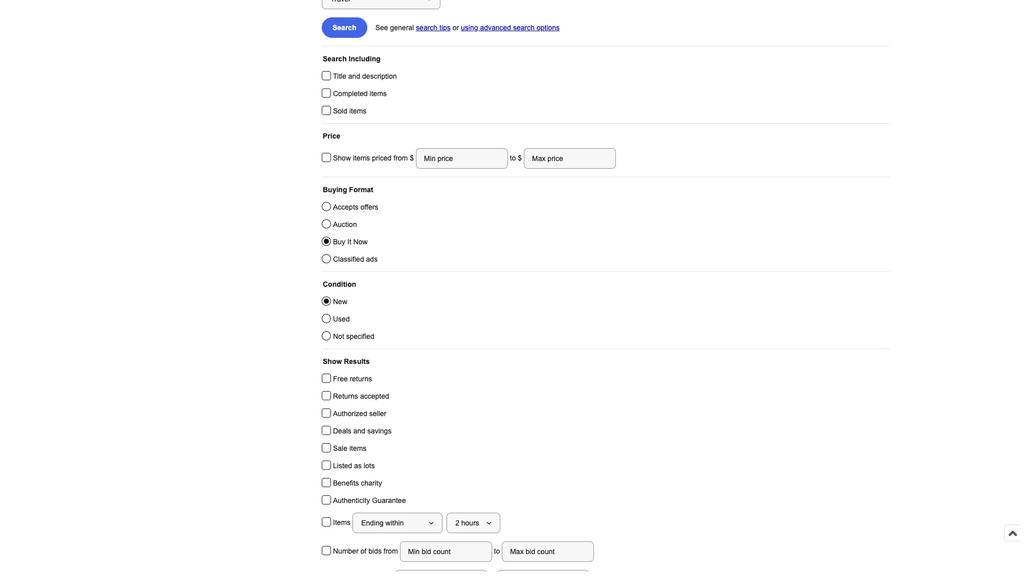 Task type: locate. For each thing, give the bounding box(es) containing it.
format
[[349, 186, 374, 194]]

search for search including
[[323, 55, 347, 63]]

and right deals
[[354, 427, 366, 436]]

0 horizontal spatial $
[[410, 154, 416, 162]]

tips
[[440, 24, 451, 32]]

advanced
[[480, 24, 511, 32]]

1 horizontal spatial search
[[513, 24, 535, 32]]

sold items
[[333, 107, 367, 115]]

0 vertical spatial to
[[510, 154, 516, 162]]

from right priced
[[394, 154, 408, 162]]

to
[[510, 154, 516, 162], [492, 548, 502, 556]]

items up "as" in the bottom of the page
[[350, 445, 367, 453]]

authenticity guarantee
[[333, 497, 406, 505]]

deals and savings
[[333, 427, 392, 436]]

show items priced from
[[333, 154, 410, 162]]

0 vertical spatial from
[[394, 154, 408, 162]]

search button
[[322, 17, 367, 38]]

ads
[[366, 255, 378, 264]]

1 search from the left
[[416, 24, 438, 32]]

or
[[453, 24, 459, 32]]

$ right priced
[[410, 154, 416, 162]]

auction
[[333, 221, 357, 229]]

listed as lots
[[333, 462, 375, 470]]

see general search tips or using advanced search options
[[376, 24, 560, 32]]

buying format
[[323, 186, 374, 194]]

$
[[410, 154, 416, 162], [518, 154, 522, 162]]

items left priced
[[353, 154, 370, 162]]

search up search including on the left top of page
[[333, 24, 357, 32]]

0 vertical spatial search
[[333, 24, 357, 32]]

show down price
[[333, 154, 351, 162]]

0 horizontal spatial to
[[492, 548, 502, 556]]

to right enter minimum price range value, $ text box on the top
[[510, 154, 516, 162]]

1 vertical spatial search
[[323, 55, 347, 63]]

using
[[461, 24, 478, 32]]

0 horizontal spatial search
[[416, 24, 438, 32]]

show
[[333, 154, 351, 162], [323, 358, 342, 366]]

and
[[348, 72, 360, 80], [354, 427, 366, 436]]

using advanced search options link
[[461, 24, 560, 32]]

items for sold
[[350, 107, 367, 115]]

lots
[[364, 462, 375, 470]]

items for sale
[[350, 445, 367, 453]]

search
[[333, 24, 357, 32], [323, 55, 347, 63]]

from for priced
[[394, 154, 408, 162]]

of
[[361, 548, 367, 556]]

buy
[[333, 238, 346, 246]]

1 horizontal spatial $
[[518, 154, 522, 162]]

from
[[394, 154, 408, 162], [384, 548, 398, 556]]

search left the 'tips'
[[416, 24, 438, 32]]

accepted
[[360, 393, 389, 401]]

from right the bids
[[384, 548, 398, 556]]

search up the title
[[323, 55, 347, 63]]

guarantee
[[372, 497, 406, 505]]

show up the 'free'
[[323, 358, 342, 366]]

results
[[344, 358, 370, 366]]

show results
[[323, 358, 370, 366]]

new
[[333, 298, 348, 306]]

title and description
[[333, 72, 397, 80]]

0 vertical spatial show
[[333, 154, 351, 162]]

condition
[[323, 281, 356, 289]]

search
[[416, 24, 438, 32], [513, 24, 535, 32]]

1 horizontal spatial to
[[510, 154, 516, 162]]

items down "description"
[[370, 90, 387, 98]]

accepts offers
[[333, 203, 379, 211]]

general
[[390, 24, 414, 32]]

priced
[[372, 154, 392, 162]]

$ left 'enter maximum price range value, $' text field
[[518, 154, 522, 162]]

price
[[323, 132, 341, 140]]

search inside button
[[333, 24, 357, 32]]

and right the title
[[348, 72, 360, 80]]

1 vertical spatial from
[[384, 548, 398, 556]]

search including
[[323, 55, 381, 63]]

deals
[[333, 427, 352, 436]]

1 vertical spatial and
[[354, 427, 366, 436]]

completed items
[[333, 90, 387, 98]]

Enter Maximum Quantity text field
[[497, 571, 590, 573]]

search tips link
[[416, 24, 451, 32]]

items down 'completed items'
[[350, 107, 367, 115]]

search left options
[[513, 24, 535, 32]]

returns
[[350, 375, 372, 383]]

charity
[[361, 480, 382, 488]]

now
[[354, 238, 368, 246]]

0 vertical spatial and
[[348, 72, 360, 80]]

buying
[[323, 186, 347, 194]]

classified
[[333, 255, 364, 264]]

to up enter maximum quantity text box
[[492, 548, 502, 556]]

Enter maximum price range value, $ text field
[[524, 148, 616, 169]]

and for deals
[[354, 427, 366, 436]]

items
[[370, 90, 387, 98], [350, 107, 367, 115], [353, 154, 370, 162], [350, 445, 367, 453]]

1 vertical spatial to
[[492, 548, 502, 556]]

authorized seller
[[333, 410, 387, 418]]

authorized
[[333, 410, 367, 418]]

1 vertical spatial show
[[323, 358, 342, 366]]



Task type: describe. For each thing, give the bounding box(es) containing it.
returns accepted
[[333, 393, 389, 401]]

Enter minimum price range value, $ text field
[[416, 148, 508, 169]]

number
[[333, 548, 359, 556]]

benefits charity
[[333, 480, 382, 488]]

from for bids
[[384, 548, 398, 556]]

description
[[362, 72, 397, 80]]

Enter maximum number of bids text field
[[502, 542, 594, 563]]

sale items
[[333, 445, 367, 453]]

used
[[333, 315, 350, 324]]

show for show items priced from
[[333, 154, 351, 162]]

number of bids from
[[333, 548, 400, 556]]

savings
[[367, 427, 392, 436]]

bids
[[369, 548, 382, 556]]

items for completed
[[370, 90, 387, 98]]

2 search from the left
[[513, 24, 535, 32]]

classified ads
[[333, 255, 378, 264]]

it
[[348, 238, 352, 246]]

free returns
[[333, 375, 372, 383]]

see
[[376, 24, 388, 32]]

show for show results
[[323, 358, 342, 366]]

specified
[[346, 333, 375, 341]]

2 $ from the left
[[518, 154, 522, 162]]

sale
[[333, 445, 348, 453]]

including
[[349, 55, 381, 63]]

completed
[[333, 90, 368, 98]]

returns
[[333, 393, 358, 401]]

offers
[[361, 203, 379, 211]]

seller
[[369, 410, 387, 418]]

to $
[[508, 154, 524, 162]]

to for to
[[492, 548, 502, 556]]

as
[[354, 462, 362, 470]]

title
[[333, 72, 347, 80]]

items
[[333, 519, 353, 527]]

1 $ from the left
[[410, 154, 416, 162]]

to for to $
[[510, 154, 516, 162]]

buy it now
[[333, 238, 368, 246]]

not
[[333, 333, 344, 341]]

not specified
[[333, 333, 375, 341]]

options
[[537, 24, 560, 32]]

Enter minimum quantity text field
[[395, 571, 487, 573]]

Enter minimum number of bids text field
[[400, 542, 492, 563]]

sold
[[333, 107, 348, 115]]

search for search
[[333, 24, 357, 32]]

authenticity
[[333, 497, 370, 505]]

listed
[[333, 462, 352, 470]]

and for title
[[348, 72, 360, 80]]

benefits
[[333, 480, 359, 488]]

items for show
[[353, 154, 370, 162]]

accepts
[[333, 203, 359, 211]]

free
[[333, 375, 348, 383]]



Task type: vqa. For each thing, say whether or not it's contained in the screenshot.
from to the top
yes



